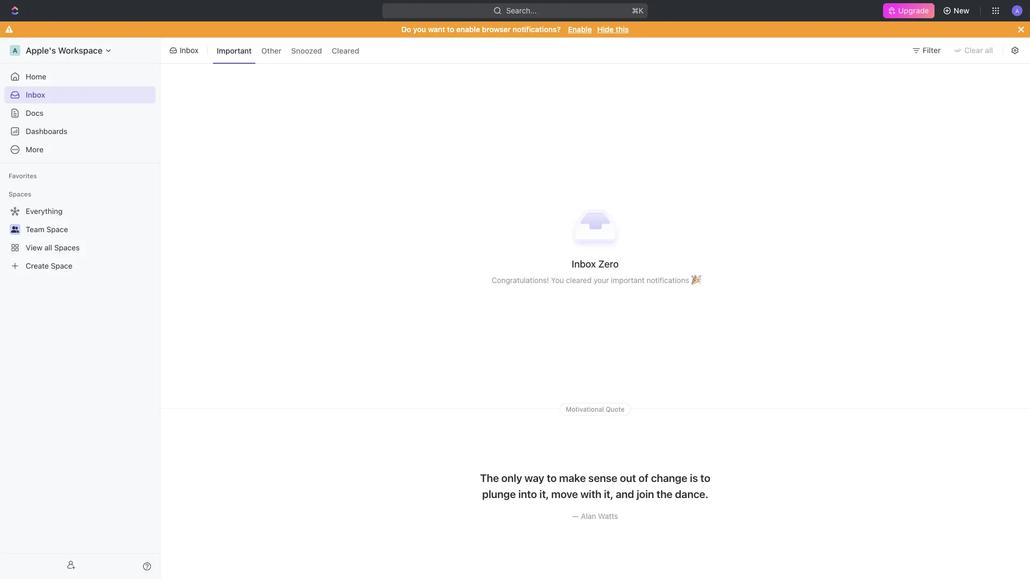 Task type: vqa. For each thing, say whether or not it's contained in the screenshot.
'cleared'
yes



Task type: describe. For each thing, give the bounding box(es) containing it.
spaces inside 'link'
[[54, 243, 80, 252]]

dance.
[[675, 488, 709, 501]]

sense
[[589, 472, 618, 485]]

tab list containing important
[[211, 35, 365, 65]]

clear all button
[[950, 42, 1000, 59]]

inbox inside sidebar navigation
[[26, 90, 45, 99]]

a inside dropdown button
[[1016, 7, 1020, 14]]

of
[[639, 472, 649, 485]]

only
[[502, 472, 522, 485]]

dashboards
[[26, 127, 67, 136]]

2 it, from the left
[[604, 488, 614, 501]]

motivational
[[566, 406, 604, 414]]

clear all
[[965, 46, 994, 55]]

other
[[261, 46, 282, 55]]

snoozed button
[[288, 42, 326, 59]]

all for view
[[45, 243, 52, 252]]

filter button
[[908, 42, 948, 59]]

and
[[616, 488, 635, 501]]

apple's workspace
[[26, 45, 103, 56]]

cleared
[[566, 276, 592, 285]]

you
[[413, 25, 426, 34]]

upgrade
[[899, 6, 930, 15]]

tree inside sidebar navigation
[[4, 203, 156, 275]]

search...
[[506, 6, 537, 15]]

notifications?
[[513, 25, 561, 34]]

favorites
[[9, 172, 37, 180]]

enable
[[568, 25, 592, 34]]

watts
[[598, 512, 618, 521]]

hide
[[598, 25, 614, 34]]

with
[[581, 488, 602, 501]]

the
[[480, 472, 499, 485]]

space for create space
[[51, 262, 72, 271]]

into
[[519, 488, 537, 501]]

new
[[954, 6, 970, 15]]

the
[[657, 488, 673, 501]]

a button
[[1009, 2, 1026, 19]]

alan
[[581, 512, 596, 521]]

⌘k
[[632, 6, 644, 15]]

make
[[559, 472, 586, 485]]

do you want to enable browser notifications? enable hide this
[[402, 25, 629, 34]]

cleared
[[332, 46, 359, 55]]

want
[[428, 25, 445, 34]]

you
[[551, 276, 564, 285]]

docs link
[[4, 105, 156, 122]]

snoozed
[[291, 46, 322, 55]]

apple's
[[26, 45, 56, 56]]

change
[[651, 472, 688, 485]]

view all spaces link
[[4, 239, 154, 257]]

way
[[525, 472, 545, 485]]

inbox link
[[4, 86, 156, 104]]

a inside navigation
[[13, 47, 17, 54]]

new button
[[939, 2, 976, 19]]

everything link
[[4, 203, 154, 220]]

join
[[637, 488, 654, 501]]

team space link
[[26, 221, 154, 238]]

to for enable
[[447, 25, 455, 34]]

🎉
[[692, 276, 699, 285]]

dashboards link
[[4, 123, 156, 140]]



Task type: locate. For each thing, give the bounding box(es) containing it.
a
[[1016, 7, 1020, 14], [13, 47, 17, 54]]

to right want
[[447, 25, 455, 34]]

all inside clear all button
[[986, 46, 994, 55]]

1 horizontal spatial to
[[547, 472, 557, 485]]

spaces down favorites
[[9, 191, 31, 198]]

the only way to make sense out of change is to plunge into it, move with it, and join the dance.
[[480, 472, 711, 501]]

inbox left important
[[180, 46, 199, 55]]

1 it, from the left
[[540, 488, 549, 501]]

all inside view all spaces 'link'
[[45, 243, 52, 252]]

2 horizontal spatial inbox
[[572, 258, 596, 270]]

motivational quote
[[566, 406, 625, 414]]

notifications
[[647, 276, 690, 285]]

inbox zero
[[572, 258, 619, 270]]

space down view all spaces
[[51, 262, 72, 271]]

inbox up 'cleared'
[[572, 258, 596, 270]]

0 horizontal spatial all
[[45, 243, 52, 252]]

team
[[26, 225, 44, 234]]

it, right the into
[[540, 488, 549, 501]]

everything
[[26, 207, 63, 216]]

home link
[[4, 68, 156, 85]]

out
[[620, 472, 636, 485]]

tab list
[[211, 35, 365, 65]]

space inside team space link
[[46, 225, 68, 234]]

upgrade link
[[884, 3, 935, 18]]

space
[[46, 225, 68, 234], [51, 262, 72, 271]]

2 vertical spatial inbox
[[572, 258, 596, 270]]

0 horizontal spatial to
[[447, 25, 455, 34]]

congratulations!
[[492, 276, 549, 285]]

browser
[[482, 25, 511, 34]]

0 vertical spatial inbox
[[180, 46, 199, 55]]

more
[[26, 145, 43, 154]]

congratulations! you cleared your important notifications 🎉
[[492, 276, 699, 285]]

1 vertical spatial space
[[51, 262, 72, 271]]

important
[[217, 46, 252, 55]]

1 horizontal spatial spaces
[[54, 243, 80, 252]]

all right the clear
[[986, 46, 994, 55]]

home
[[26, 72, 46, 81]]

to right is
[[701, 472, 711, 485]]

this
[[616, 25, 629, 34]]

0 horizontal spatial a
[[13, 47, 17, 54]]

tree containing everything
[[4, 203, 156, 275]]

docs
[[26, 109, 43, 118]]

0 horizontal spatial it,
[[540, 488, 549, 501]]

important button
[[213, 42, 256, 59]]

0 vertical spatial space
[[46, 225, 68, 234]]

other button
[[258, 42, 285, 59]]

quote
[[606, 406, 625, 414]]

move
[[552, 488, 578, 501]]

team space
[[26, 225, 68, 234]]

do
[[402, 25, 411, 34]]

is
[[690, 472, 698, 485]]

1 vertical spatial inbox
[[26, 90, 45, 99]]

0 horizontal spatial inbox
[[26, 90, 45, 99]]

view all spaces
[[26, 243, 80, 252]]

1 vertical spatial all
[[45, 243, 52, 252]]

— alan watts
[[573, 512, 618, 521]]

your
[[594, 276, 609, 285]]

spaces up create space link at left
[[54, 243, 80, 252]]

sidebar navigation
[[0, 38, 163, 580]]

it,
[[540, 488, 549, 501], [604, 488, 614, 501]]

tree
[[4, 203, 156, 275]]

zero
[[599, 258, 619, 270]]

more button
[[4, 141, 156, 158]]

1 vertical spatial spaces
[[54, 243, 80, 252]]

create space
[[26, 262, 72, 271]]

1 horizontal spatial all
[[986, 46, 994, 55]]

cleared button
[[328, 42, 363, 59]]

space for team space
[[46, 225, 68, 234]]

view
[[26, 243, 42, 252]]

create space link
[[4, 258, 154, 275]]

filter
[[923, 46, 941, 55]]

spaces
[[9, 191, 31, 198], [54, 243, 80, 252]]

0 vertical spatial spaces
[[9, 191, 31, 198]]

1 horizontal spatial inbox
[[180, 46, 199, 55]]

plunge
[[482, 488, 516, 501]]

clear
[[965, 46, 984, 55]]

workspace
[[58, 45, 103, 56]]

0 vertical spatial all
[[986, 46, 994, 55]]

apple's workspace, , element
[[10, 45, 20, 56]]

user group image
[[11, 227, 19, 233]]

to
[[447, 25, 455, 34], [547, 472, 557, 485], [701, 472, 711, 485]]

inbox down home
[[26, 90, 45, 99]]

all for clear
[[986, 46, 994, 55]]

2 horizontal spatial to
[[701, 472, 711, 485]]

it, left and
[[604, 488, 614, 501]]

1 horizontal spatial a
[[1016, 7, 1020, 14]]

important
[[611, 276, 645, 285]]

inbox
[[180, 46, 199, 55], [26, 90, 45, 99], [572, 258, 596, 270]]

1 vertical spatial a
[[13, 47, 17, 54]]

space inside create space link
[[51, 262, 72, 271]]

create
[[26, 262, 49, 271]]

0 horizontal spatial spaces
[[9, 191, 31, 198]]

to for make
[[547, 472, 557, 485]]

space up view all spaces
[[46, 225, 68, 234]]

enable
[[457, 25, 480, 34]]

favorites button
[[4, 170, 41, 183]]

1 horizontal spatial it,
[[604, 488, 614, 501]]

—
[[573, 512, 579, 521]]

all
[[986, 46, 994, 55], [45, 243, 52, 252]]

0 vertical spatial a
[[1016, 7, 1020, 14]]

all right view
[[45, 243, 52, 252]]

to right 'way'
[[547, 472, 557, 485]]



